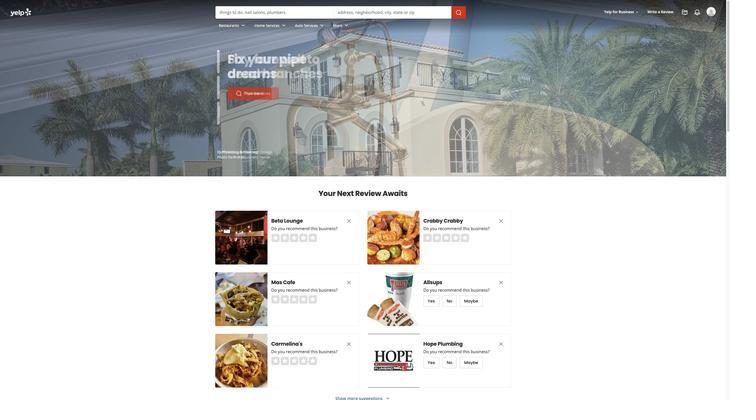 Task type: vqa. For each thing, say whether or not it's contained in the screenshot.
Old's "PM"
no



Task type: locate. For each thing, give the bounding box(es) containing it.
yes down hope
[[428, 360, 435, 366]]

write
[[648, 9, 657, 14]]

do you recommend this business? down "beta lounge" link
[[271, 226, 338, 232]]

24 chevron down v2 image for auto services
[[319, 22, 325, 29]]

business?
[[319, 226, 338, 232], [471, 226, 490, 232], [319, 288, 338, 293], [471, 288, 490, 293], [319, 349, 338, 355], [471, 349, 490, 355]]

None search field
[[0, 0, 726, 38], [216, 6, 467, 19], [0, 0, 726, 38], [216, 6, 467, 19]]

this down carmelina's link
[[311, 349, 318, 355]]

plumbing inside cj plumbing & heating photo from the business owner
[[222, 150, 239, 155]]

for
[[613, 9, 618, 14]]

do down crabby crabby
[[424, 226, 429, 232]]

business
[[244, 155, 259, 160]]

2 no from the top
[[447, 360, 452, 366]]

24 chevron down v2 image right auto services
[[319, 22, 325, 29]]

dismiss card image for lounge
[[346, 218, 352, 224]]

(no rating) image for crabby
[[424, 234, 469, 242]]

review inside user actions element
[[661, 9, 674, 14]]

0 horizontal spatial 24 chevron down v2 image
[[281, 22, 287, 29]]

24 chevron down v2 image inside home services 'link'
[[281, 22, 287, 29]]

rating element
[[271, 234, 317, 242], [424, 234, 469, 242], [271, 296, 317, 304], [271, 357, 317, 365]]

business? for hope plumbing
[[471, 349, 490, 355]]

0 horizontal spatial plumbing
[[222, 150, 239, 155]]

0 vertical spatial 24 chevron down v2 image
[[281, 22, 287, 29]]

review
[[661, 9, 674, 14], [355, 189, 381, 199]]

(no rating) image down 'carmelina's'
[[271, 357, 317, 365]]

maybe button down allsups link
[[460, 296, 483, 307]]

crabby crabby link
[[424, 217, 488, 225]]

24 chevron down v2 image right restaurants
[[240, 22, 246, 29]]

do you recommend this business? down hope plumbing link
[[424, 349, 490, 355]]

do down 'carmelina's'
[[271, 349, 277, 355]]

24 chevron down v2 image
[[240, 22, 246, 29], [319, 22, 325, 29], [343, 22, 350, 29]]

maybe down allsups link
[[464, 298, 478, 304]]

yes button down allsups
[[424, 296, 439, 307]]

plumbing up by
[[222, 150, 239, 155]]

0 vertical spatial yes
[[428, 298, 435, 304]]

rating element down 'carmelina's'
[[271, 357, 317, 365]]

tyler b. image
[[707, 7, 716, 16]]

1 maybe button from the top
[[460, 296, 483, 307]]

(no rating) image for cafe
[[271, 296, 317, 304]]

2 yes from the top
[[428, 360, 435, 366]]

0 horizontal spatial crabby
[[424, 217, 443, 225]]

2 none field from the left
[[338, 10, 447, 15]]

none field find
[[220, 10, 329, 15]]

mas
[[271, 279, 282, 286]]

tree services link
[[228, 87, 279, 100]]

none field the near
[[338, 10, 447, 15]]

photo of hope plumbing image
[[367, 334, 420, 388]]

plumbing for cj
[[222, 150, 239, 155]]

cj plumbing & heating link
[[217, 150, 258, 155]]

business? down hope plumbing link
[[471, 349, 490, 355]]

services right the auto
[[304, 23, 318, 28]]

rating element down crabby crabby
[[424, 234, 469, 242]]

yes down allsups
[[428, 298, 435, 304]]

do for mas cafe
[[271, 288, 277, 293]]

no button down hope plumbing link
[[443, 357, 457, 369]]

1 horizontal spatial plumbing
[[438, 341, 463, 348]]

explore banner section banner
[[0, 0, 726, 177]]

business? down "beta lounge" link
[[319, 226, 338, 232]]

heating
[[243, 150, 258, 155]]

more link
[[329, 19, 354, 34]]

maybe button down hope plumbing link
[[460, 357, 483, 369]]

24 chevron down v2 image right more
[[343, 22, 350, 29]]

1 vertical spatial yes button
[[424, 357, 439, 369]]

1 vertical spatial plumbing
[[438, 341, 463, 348]]

0 vertical spatial maybe button
[[460, 296, 483, 307]]

yes
[[428, 298, 435, 304], [428, 360, 435, 366]]

24 chevron down v2 image inside more link
[[343, 22, 350, 29]]

1 horizontal spatial crabby
[[444, 217, 463, 225]]

24 chevron down v2 image for restaurants
[[240, 22, 246, 29]]

rating element for crabby
[[424, 234, 469, 242]]

recommend
[[286, 226, 310, 232], [438, 226, 462, 232], [286, 288, 310, 293], [438, 288, 462, 293], [286, 349, 310, 355], [438, 349, 462, 355]]

do down allsups
[[424, 288, 429, 293]]

dreams
[[228, 65, 277, 83]]

you
[[278, 226, 285, 232], [430, 226, 437, 232], [278, 288, 285, 293], [430, 288, 437, 293], [278, 349, 285, 355], [430, 349, 437, 355]]

2 maybe button from the top
[[460, 357, 483, 369]]

0 horizontal spatial services
[[266, 23, 280, 28]]

1 maybe from the top
[[464, 298, 478, 304]]

the
[[237, 155, 243, 160]]

24 search v2 image inside tree services link
[[236, 91, 242, 97]]

do
[[271, 226, 277, 232], [424, 226, 429, 232], [271, 288, 277, 293], [424, 288, 429, 293], [271, 349, 277, 355], [424, 349, 429, 355]]

no button
[[443, 296, 457, 307], [443, 357, 457, 369]]

24 search v2 image inside plumbers link
[[236, 91, 242, 97]]

you for crabby crabby
[[430, 226, 437, 232]]

and
[[253, 150, 259, 155]]

0 horizontal spatial review
[[355, 189, 381, 199]]

do you recommend this business? down mas cafe link
[[271, 288, 338, 293]]

24 chevron down v2 image inside the "auto services" link
[[319, 22, 325, 29]]

yes for allsups
[[428, 298, 435, 304]]

0 vertical spatial review
[[661, 9, 674, 14]]

0 vertical spatial no button
[[443, 296, 457, 307]]

(no rating) image down the lounge
[[271, 234, 317, 242]]

tree
[[244, 91, 253, 97]]

you for hope plumbing
[[430, 349, 437, 355]]

1 horizontal spatial review
[[661, 9, 674, 14]]

yes button for allsups
[[424, 296, 439, 307]]

maybe down hope plumbing link
[[464, 360, 478, 366]]

no for allsups
[[447, 298, 452, 304]]

1 vertical spatial 24 chevron down v2 image
[[385, 396, 391, 400]]

user actions element
[[600, 6, 723, 38]]

business? for beta lounge
[[319, 226, 338, 232]]

cj
[[217, 150, 221, 155]]

photo of beta lounge image
[[215, 211, 267, 265]]

you down 'carmelina's'
[[278, 349, 285, 355]]

say
[[228, 51, 251, 68]]

rating element down cafe
[[271, 296, 317, 304]]

no down hope plumbing link
[[447, 360, 452, 366]]

this for beta lounge
[[311, 226, 318, 232]]

this
[[311, 226, 318, 232], [463, 226, 470, 232], [311, 288, 318, 293], [463, 288, 470, 293], [311, 349, 318, 355], [463, 349, 470, 355]]

1 horizontal spatial services
[[304, 23, 318, 28]]

24 chevron down v2 image
[[281, 22, 287, 29], [385, 396, 391, 400]]

1 vertical spatial yes
[[428, 360, 435, 366]]

your
[[319, 189, 336, 199]]

business? for allsups
[[471, 288, 490, 293]]

you down allsups
[[430, 288, 437, 293]]

to
[[307, 51, 320, 68]]

Near text field
[[338, 10, 447, 15]]

recommend down crabby crabby link
[[438, 226, 462, 232]]

1 vertical spatial maybe
[[464, 360, 478, 366]]

business? down carmelina's link
[[319, 349, 338, 355]]

allsups link
[[424, 279, 488, 286]]

do you recommend this business? for allsups
[[424, 288, 490, 293]]

2 24 chevron down v2 image from the left
[[319, 22, 325, 29]]

photo inside turftim landscape and design photo by tim m.
[[217, 155, 227, 160]]

review right next
[[355, 189, 381, 199]]

(no rating) image
[[271, 234, 317, 242], [424, 234, 469, 242], [271, 296, 317, 304], [271, 357, 317, 365]]

1 vertical spatial maybe button
[[460, 357, 483, 369]]

yes button down hope
[[424, 357, 439, 369]]

3 24 chevron down v2 image from the left
[[343, 22, 350, 29]]

(no rating) image down cafe
[[271, 296, 317, 304]]

this down hope plumbing link
[[463, 349, 470, 355]]

business categories element
[[215, 19, 716, 34]]

tree services
[[244, 91, 271, 97]]

photo inside cj plumbing & heating photo from the business owner
[[217, 155, 227, 160]]

recommend down carmelina's link
[[286, 349, 310, 355]]

say farewell to dead branches
[[228, 51, 323, 83]]

you down the beta
[[278, 226, 285, 232]]

1 no from the top
[[447, 298, 452, 304]]

photo of crabby crabby image
[[367, 211, 420, 265]]

do down the beta
[[271, 226, 277, 232]]

2 no button from the top
[[443, 357, 457, 369]]

1 yes button from the top
[[424, 296, 439, 307]]

1 vertical spatial no
[[447, 360, 452, 366]]

1 24 chevron down v2 image from the left
[[240, 22, 246, 29]]

do for carmelina's
[[271, 349, 277, 355]]

yes button
[[424, 296, 439, 307], [424, 357, 439, 369]]

photo
[[217, 155, 227, 160], [217, 155, 227, 160]]

recommend down hope plumbing link
[[438, 349, 462, 355]]

do you recommend this business?
[[271, 226, 338, 232], [424, 226, 490, 232], [271, 288, 338, 293], [424, 288, 490, 293], [271, 349, 338, 355], [424, 349, 490, 355]]

do you recommend this business? down carmelina's link
[[271, 349, 338, 355]]

0 vertical spatial no
[[447, 298, 452, 304]]

no
[[447, 298, 452, 304], [447, 360, 452, 366]]

1 yes from the top
[[428, 298, 435, 304]]

maybe
[[464, 298, 478, 304], [464, 360, 478, 366]]

awaits
[[383, 189, 408, 199]]

you for allsups
[[430, 288, 437, 293]]

2 yes button from the top
[[424, 357, 439, 369]]

&
[[240, 150, 243, 155]]

0 vertical spatial yes button
[[424, 296, 439, 307]]

you down crabby crabby
[[430, 226, 437, 232]]

plumbing right hope
[[438, 341, 463, 348]]

no down allsups link
[[447, 298, 452, 304]]

do for hope plumbing
[[424, 349, 429, 355]]

tim
[[233, 155, 240, 160]]

pipe
[[279, 51, 307, 68]]

24 search v2 image for dreams
[[236, 91, 242, 97]]

this down crabby crabby link
[[463, 226, 470, 232]]

landscape
[[232, 150, 252, 155]]

1 vertical spatial no button
[[443, 357, 457, 369]]

hope plumbing link
[[424, 341, 488, 348]]

2 maybe from the top
[[464, 360, 478, 366]]

recommend for hope plumbing
[[438, 349, 462, 355]]

0 vertical spatial plumbing
[[222, 150, 239, 155]]

maybe for hope plumbing
[[464, 360, 478, 366]]

design
[[260, 150, 273, 155]]

None field
[[220, 10, 329, 15], [338, 10, 447, 15]]

this for mas cafe
[[311, 288, 318, 293]]

do down 'mas'
[[271, 288, 277, 293]]

restaurants link
[[215, 19, 251, 34]]

do you recommend this business? down crabby crabby link
[[424, 226, 490, 232]]

this down allsups link
[[463, 288, 470, 293]]

crabby
[[424, 217, 443, 225], [444, 217, 463, 225]]

do down hope
[[424, 349, 429, 355]]

projects image
[[682, 9, 688, 16]]

yelp
[[604, 9, 612, 14]]

business? for mas cafe
[[319, 288, 338, 293]]

None radio
[[299, 234, 308, 242], [442, 234, 450, 242], [451, 234, 460, 242], [461, 234, 469, 242], [271, 296, 280, 304], [281, 296, 289, 304], [309, 296, 317, 304], [271, 357, 280, 365], [281, 357, 289, 365], [290, 357, 298, 365], [299, 357, 308, 365], [309, 357, 317, 365], [299, 234, 308, 242], [442, 234, 450, 242], [451, 234, 460, 242], [461, 234, 469, 242], [271, 296, 280, 304], [281, 296, 289, 304], [309, 296, 317, 304], [271, 357, 280, 365], [281, 357, 289, 365], [290, 357, 298, 365], [299, 357, 308, 365], [309, 357, 317, 365]]

rating element down the lounge
[[271, 234, 317, 242]]

1 vertical spatial review
[[355, 189, 381, 199]]

2 horizontal spatial 24 chevron down v2 image
[[343, 22, 350, 29]]

plumbers
[[244, 91, 263, 97]]

business? down mas cafe link
[[319, 288, 338, 293]]

mas cafe link
[[271, 279, 336, 286]]

1 horizontal spatial 24 chevron down v2 image
[[385, 396, 391, 400]]

do you recommend this business? down allsups link
[[424, 288, 490, 293]]

1 no button from the top
[[443, 296, 457, 307]]

24 chevron down v2 image inside restaurants link
[[240, 22, 246, 29]]

a
[[658, 9, 660, 14]]

notifications image
[[694, 9, 701, 16]]

services inside 'link'
[[266, 23, 280, 28]]

0 horizontal spatial 24 chevron down v2 image
[[240, 22, 246, 29]]

this down mas cafe link
[[311, 288, 318, 293]]

0 vertical spatial maybe
[[464, 298, 478, 304]]

1 none field from the left
[[220, 10, 329, 15]]

this for hope plumbing
[[463, 349, 470, 355]]

services right home
[[266, 23, 280, 28]]

services
[[266, 23, 280, 28], [304, 23, 318, 28]]

1 horizontal spatial 24 chevron down v2 image
[[319, 22, 325, 29]]

recommend for carmelina's
[[286, 349, 310, 355]]

recommend down mas cafe link
[[286, 288, 310, 293]]

maybe button
[[460, 296, 483, 307], [460, 357, 483, 369]]

dismiss card image for plumbing
[[498, 341, 504, 348]]

2 crabby from the left
[[444, 217, 463, 225]]

auto services link
[[291, 19, 329, 34]]

(no rating) image down crabby crabby
[[424, 234, 469, 242]]

plumbing
[[222, 150, 239, 155], [438, 341, 463, 348]]

no button down allsups link
[[443, 296, 457, 307]]

turftim
[[217, 150, 232, 155]]

crabby crabby
[[424, 217, 463, 225]]

dismiss card image
[[346, 218, 352, 224], [498, 218, 504, 224], [346, 280, 352, 286], [498, 280, 504, 286], [498, 341, 504, 348]]

this for carmelina's
[[311, 349, 318, 355]]

None radio
[[271, 234, 280, 242], [281, 234, 289, 242], [290, 234, 298, 242], [309, 234, 317, 242], [424, 234, 432, 242], [433, 234, 441, 242], [290, 296, 298, 304], [299, 296, 308, 304], [271, 234, 280, 242], [281, 234, 289, 242], [290, 234, 298, 242], [309, 234, 317, 242], [424, 234, 432, 242], [433, 234, 441, 242], [290, 296, 298, 304], [299, 296, 308, 304]]

rating element for lounge
[[271, 234, 317, 242]]

this down "beta lounge" link
[[311, 226, 318, 232]]

business? down allsups link
[[471, 288, 490, 293]]

by
[[228, 155, 232, 160]]

you for carmelina's
[[278, 349, 285, 355]]

business? down crabby crabby link
[[471, 226, 490, 232]]

services for home services
[[266, 23, 280, 28]]

1 horizontal spatial none field
[[338, 10, 447, 15]]

you down hope
[[430, 349, 437, 355]]

owner
[[260, 155, 270, 160]]

photo of mas cafe image
[[215, 273, 267, 326]]

review for a
[[661, 9, 674, 14]]

recommend down the lounge
[[286, 226, 310, 232]]

2 services from the left
[[304, 23, 318, 28]]

recommend down allsups link
[[438, 288, 462, 293]]

1 services from the left
[[266, 23, 280, 28]]

you down mas cafe
[[278, 288, 285, 293]]

24 search v2 image
[[236, 91, 242, 97], [236, 91, 242, 97]]

0 horizontal spatial none field
[[220, 10, 329, 15]]

review right a
[[661, 9, 674, 14]]



Task type: describe. For each thing, give the bounding box(es) containing it.
dismiss card image for cafe
[[346, 280, 352, 286]]

home services
[[255, 23, 280, 28]]

business
[[619, 9, 634, 14]]

do you recommend this business? for mas cafe
[[271, 288, 338, 293]]

dismiss card image for crabby
[[498, 218, 504, 224]]

no button for allsups
[[443, 296, 457, 307]]

allsups
[[424, 279, 442, 286]]

you for mas cafe
[[278, 288, 285, 293]]

do for allsups
[[424, 288, 429, 293]]

next
[[337, 189, 354, 199]]

this for allsups
[[463, 288, 470, 293]]

photo of carmelina's image
[[215, 334, 267, 388]]

cafe
[[283, 279, 295, 286]]

do you recommend this business? for carmelina's
[[271, 349, 338, 355]]

photo of allsups image
[[367, 273, 420, 326]]

recommend for mas cafe
[[286, 288, 310, 293]]

business? for carmelina's
[[319, 349, 338, 355]]

24 chevron down v2 image for more
[[343, 22, 350, 29]]

yelp for business button
[[602, 7, 642, 17]]

write a review
[[648, 9, 674, 14]]

your
[[248, 51, 277, 68]]

maybe button for hope plumbing
[[460, 357, 483, 369]]

no button for hope plumbing
[[443, 357, 457, 369]]

hope plumbing
[[424, 341, 463, 348]]

cj plumbing & heating photo from the business owner
[[217, 150, 270, 160]]

1 crabby from the left
[[424, 217, 443, 225]]

plumbers link
[[228, 87, 272, 100]]

do you recommend this business? for beta lounge
[[271, 226, 338, 232]]

tim m. link
[[233, 155, 245, 160]]

review for next
[[355, 189, 381, 199]]

search image
[[456, 9, 462, 16]]

yes button for hope plumbing
[[424, 357, 439, 369]]

do you recommend this business? for crabby crabby
[[424, 226, 490, 232]]

home
[[255, 23, 265, 28]]

maybe for allsups
[[464, 298, 478, 304]]

turftim landscape and design photo by tim m.
[[217, 150, 273, 160]]

you for beta lounge
[[278, 226, 285, 232]]

mas cafe
[[271, 279, 295, 286]]

beta lounge
[[271, 217, 303, 225]]

recommend for allsups
[[438, 288, 462, 293]]

24 search v2 image for dead
[[236, 91, 242, 97]]

do you recommend this business? for hope plumbing
[[424, 349, 490, 355]]

carmelina's link
[[271, 341, 336, 348]]

photo for turftim
[[217, 155, 227, 160]]

beta lounge link
[[271, 217, 336, 225]]

Find text field
[[220, 10, 329, 15]]

yelp for business
[[604, 9, 634, 14]]

beta
[[271, 217, 283, 225]]

branches
[[263, 65, 323, 83]]

dismiss card image
[[346, 341, 352, 348]]

hope
[[424, 341, 437, 348]]

your next review awaits
[[319, 189, 408, 199]]

more
[[333, 23, 342, 28]]

services
[[254, 91, 271, 97]]

maybe button for allsups
[[460, 296, 483, 307]]

farewell
[[254, 51, 305, 68]]

yes for hope plumbing
[[428, 360, 435, 366]]

business? for crabby crabby
[[471, 226, 490, 232]]

recommend for beta lounge
[[286, 226, 310, 232]]

no for hope plumbing
[[447, 360, 452, 366]]

do for crabby crabby
[[424, 226, 429, 232]]

auto
[[295, 23, 303, 28]]

carmelina's
[[271, 341, 303, 348]]

write a review link
[[646, 7, 676, 17]]

16 chevron down v2 image
[[635, 10, 639, 14]]

turftim landscape and design link
[[217, 150, 273, 155]]

restaurants
[[219, 23, 239, 28]]

home services link
[[251, 19, 291, 34]]

fix
[[228, 51, 245, 68]]

fix your pipe dreams
[[228, 51, 307, 83]]

(no rating) image for lounge
[[271, 234, 317, 242]]

recommend for crabby crabby
[[438, 226, 462, 232]]

dead
[[228, 65, 260, 83]]

from
[[228, 155, 237, 160]]

rating element for cafe
[[271, 296, 317, 304]]

photo for cj
[[217, 155, 227, 160]]

auto services
[[295, 23, 318, 28]]

m.
[[241, 155, 245, 160]]

plumbing for hope
[[438, 341, 463, 348]]

do for beta lounge
[[271, 226, 277, 232]]

this for crabby crabby
[[463, 226, 470, 232]]

services for auto services
[[304, 23, 318, 28]]

lounge
[[284, 217, 303, 225]]



